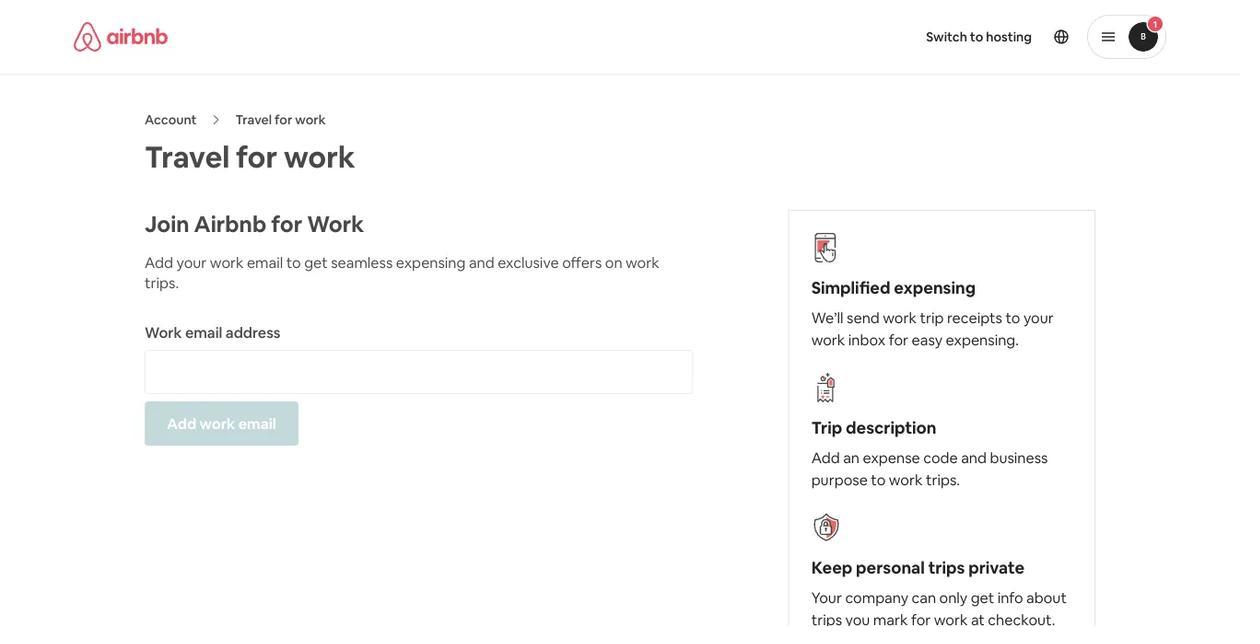 Task type: locate. For each thing, give the bounding box(es) containing it.
add your work email to get seamless expensing and exclusive offers on work trips.
[[145, 253, 659, 292]]

can
[[912, 588, 936, 607]]

0 horizontal spatial expensing
[[396, 253, 466, 272]]

1 vertical spatial add
[[167, 414, 196, 433]]

add work email button
[[145, 402, 298, 446]]

switch to hosting link
[[915, 18, 1043, 56]]

1 horizontal spatial expensing
[[894, 277, 976, 299]]

1 vertical spatial your
[[1024, 308, 1054, 327]]

simplified
[[811, 277, 890, 299]]

travel for work
[[235, 111, 326, 128], [145, 137, 355, 176]]

work up seamless
[[307, 210, 364, 238]]

for inside simplified expensing we'll send work trip receipts to your work inbox for easy expensing.
[[889, 330, 909, 349]]

work inside button
[[200, 414, 235, 433]]

mark
[[873, 610, 908, 627]]

1 vertical spatial expensing
[[894, 277, 976, 299]]

1 horizontal spatial trips.
[[926, 470, 960, 489]]

expensing up trip
[[894, 277, 976, 299]]

expensing
[[396, 253, 466, 272], [894, 277, 976, 299]]

trips
[[928, 557, 965, 579], [811, 610, 842, 627]]

and
[[469, 253, 494, 272], [961, 448, 987, 467]]

1 horizontal spatial your
[[1024, 308, 1054, 327]]

0 horizontal spatial travel
[[145, 137, 230, 176]]

0 vertical spatial email
[[247, 253, 283, 272]]

email left address
[[185, 323, 222, 342]]

to inside profile element
[[970, 29, 983, 45]]

checkout.
[[988, 610, 1055, 627]]

1 horizontal spatial work
[[307, 210, 364, 238]]

info
[[998, 588, 1023, 607]]

get left seamless
[[304, 253, 328, 272]]

2 vertical spatial email
[[238, 414, 276, 433]]

for
[[275, 111, 292, 128], [236, 137, 278, 176], [271, 210, 302, 238], [889, 330, 909, 349], [911, 610, 931, 627]]

email
[[247, 253, 283, 272], [185, 323, 222, 342], [238, 414, 276, 433]]

add for add work email
[[167, 414, 196, 433]]

to
[[970, 29, 983, 45], [286, 253, 301, 272], [1006, 308, 1020, 327], [871, 470, 886, 489]]

work
[[307, 210, 364, 238], [145, 323, 182, 342]]

get up at
[[971, 588, 994, 607]]

0 horizontal spatial work
[[145, 323, 182, 342]]

1 vertical spatial travel
[[145, 137, 230, 176]]

offers
[[562, 253, 602, 272]]

1 vertical spatial and
[[961, 448, 987, 467]]

0 vertical spatial trips.
[[145, 273, 179, 292]]

add inside add your work email to get seamless expensing and exclusive offers on work trips.
[[145, 253, 173, 272]]

0 horizontal spatial your
[[176, 253, 207, 272]]

join airbnb for work
[[145, 210, 364, 238]]

1 button
[[1087, 15, 1166, 59]]

work
[[295, 111, 326, 128], [284, 137, 355, 176], [210, 253, 244, 272], [626, 253, 659, 272], [883, 308, 917, 327], [811, 330, 845, 349], [200, 414, 235, 433], [889, 470, 923, 489], [934, 610, 968, 627]]

to inside simplified expensing we'll send work trip receipts to your work inbox for easy expensing.
[[1006, 308, 1020, 327]]

trips. inside trip description add an expense code and business purpose to work trips.
[[926, 470, 960, 489]]

to right switch
[[970, 29, 983, 45]]

work inside trip description add an expense code and business purpose to work trips.
[[889, 470, 923, 489]]

business
[[990, 448, 1048, 467]]

trips down your
[[811, 610, 842, 627]]

0 vertical spatial trips
[[928, 557, 965, 579]]

and left exclusive
[[469, 253, 494, 272]]

add
[[145, 253, 173, 272], [167, 414, 196, 433], [811, 448, 840, 467]]

to down expense
[[871, 470, 886, 489]]

email down address
[[238, 414, 276, 433]]

add inside button
[[167, 414, 196, 433]]

your down join
[[176, 253, 207, 272]]

work email address
[[145, 323, 281, 342]]

send
[[847, 308, 880, 327]]

and right code
[[961, 448, 987, 467]]

your inside simplified expensing we'll send work trip receipts to your work inbox for easy expensing.
[[1024, 308, 1054, 327]]

trips. down join
[[145, 273, 179, 292]]

0 vertical spatial and
[[469, 253, 494, 272]]

2 vertical spatial add
[[811, 448, 840, 467]]

1 horizontal spatial and
[[961, 448, 987, 467]]

to up expensing.
[[1006, 308, 1020, 327]]

trips. down code
[[926, 470, 960, 489]]

1 horizontal spatial get
[[971, 588, 994, 607]]

0 horizontal spatial and
[[469, 253, 494, 272]]

travel down account link
[[145, 137, 230, 176]]

email down join airbnb for work
[[247, 253, 283, 272]]

your right receipts
[[1024, 308, 1054, 327]]

easy
[[912, 330, 943, 349]]

email inside add work email button
[[238, 414, 276, 433]]

0 vertical spatial your
[[176, 253, 207, 272]]

personal
[[856, 557, 925, 579]]

keep
[[811, 557, 853, 579]]

1
[[1153, 18, 1157, 30]]

trips up only
[[928, 557, 965, 579]]

only
[[939, 588, 968, 607]]

to down join airbnb for work
[[286, 253, 301, 272]]

0 vertical spatial expensing
[[396, 253, 466, 272]]

travel right account link
[[235, 111, 272, 128]]

we'll
[[811, 308, 844, 327]]

0 vertical spatial get
[[304, 253, 328, 272]]

travel
[[235, 111, 272, 128], [145, 137, 230, 176]]

seamless
[[331, 253, 393, 272]]

join
[[145, 210, 189, 238]]

trip description add an expense code and business purpose to work trips.
[[811, 417, 1048, 489]]

profile element
[[642, 0, 1166, 74]]

0 vertical spatial add
[[145, 253, 173, 272]]

expense
[[863, 448, 920, 467]]

work left address
[[145, 323, 182, 342]]

get
[[304, 253, 328, 272], [971, 588, 994, 607]]

add work email
[[167, 414, 276, 433]]

1 vertical spatial get
[[971, 588, 994, 607]]

expensing inside add your work email to get seamless expensing and exclusive offers on work trips.
[[396, 253, 466, 272]]

company
[[845, 588, 908, 607]]

1 vertical spatial trips.
[[926, 470, 960, 489]]

1 vertical spatial email
[[185, 323, 222, 342]]

Work email address text field
[[146, 351, 692, 393]]

1 vertical spatial trips
[[811, 610, 842, 627]]

for inside keep personal trips private your company can only get info about trips you mark for work at checkout.
[[911, 610, 931, 627]]

0 horizontal spatial trips.
[[145, 273, 179, 292]]

add for add your work email to get seamless expensing and exclusive offers on work trips.
[[145, 253, 173, 272]]

0 horizontal spatial get
[[304, 253, 328, 272]]

trips.
[[145, 273, 179, 292], [926, 470, 960, 489]]

your
[[176, 253, 207, 272], [1024, 308, 1054, 327]]

expensing right seamless
[[396, 253, 466, 272]]

0 horizontal spatial trips
[[811, 610, 842, 627]]

0 vertical spatial travel
[[235, 111, 272, 128]]

0 vertical spatial work
[[307, 210, 364, 238]]



Task type: vqa. For each thing, say whether or not it's contained in the screenshot.
the a in the left top of the page
no



Task type: describe. For each thing, give the bounding box(es) containing it.
account
[[145, 111, 197, 128]]

trips. inside add your work email to get seamless expensing and exclusive offers on work trips.
[[145, 273, 179, 292]]

code
[[923, 448, 958, 467]]

and inside add your work email to get seamless expensing and exclusive offers on work trips.
[[469, 253, 494, 272]]

1 vertical spatial work
[[145, 323, 182, 342]]

keep personal trips private your company can only get info about trips you mark for work at checkout.
[[811, 557, 1067, 627]]

switch to hosting
[[926, 29, 1032, 45]]

inbox
[[848, 330, 886, 349]]

your
[[811, 588, 842, 607]]

purpose
[[811, 470, 868, 489]]

your inside add your work email to get seamless expensing and exclusive offers on work trips.
[[176, 253, 207, 272]]

switch
[[926, 29, 967, 45]]

receipts
[[947, 308, 1002, 327]]

private
[[968, 557, 1025, 579]]

an
[[843, 448, 860, 467]]

0 vertical spatial travel for work
[[235, 111, 326, 128]]

on
[[605, 253, 622, 272]]

email inside add your work email to get seamless expensing and exclusive offers on work trips.
[[247, 253, 283, 272]]

get inside keep personal trips private your company can only get info about trips you mark for work at checkout.
[[971, 588, 994, 607]]

account link
[[145, 111, 197, 128]]

hosting
[[986, 29, 1032, 45]]

about
[[1026, 588, 1067, 607]]

to inside add your work email to get seamless expensing and exclusive offers on work trips.
[[286, 253, 301, 272]]

airbnb
[[194, 210, 266, 238]]

1 vertical spatial travel for work
[[145, 137, 355, 176]]

get inside add your work email to get seamless expensing and exclusive offers on work trips.
[[304, 253, 328, 272]]

to inside trip description add an expense code and business purpose to work trips.
[[871, 470, 886, 489]]

at
[[971, 610, 985, 627]]

and inside trip description add an expense code and business purpose to work trips.
[[961, 448, 987, 467]]

you
[[845, 610, 870, 627]]

expensing.
[[946, 330, 1019, 349]]

exclusive
[[498, 253, 559, 272]]

1 horizontal spatial travel
[[235, 111, 272, 128]]

expensing inside simplified expensing we'll send work trip receipts to your work inbox for easy expensing.
[[894, 277, 976, 299]]

trip
[[811, 417, 842, 439]]

1 horizontal spatial trips
[[928, 557, 965, 579]]

add inside trip description add an expense code and business purpose to work trips.
[[811, 448, 840, 467]]

simplified expensing we'll send work trip receipts to your work inbox for easy expensing.
[[811, 277, 1054, 349]]

description
[[846, 417, 937, 439]]

address
[[226, 323, 281, 342]]

trip
[[920, 308, 944, 327]]

work inside keep personal trips private your company can only get info about trips you mark for work at checkout.
[[934, 610, 968, 627]]



